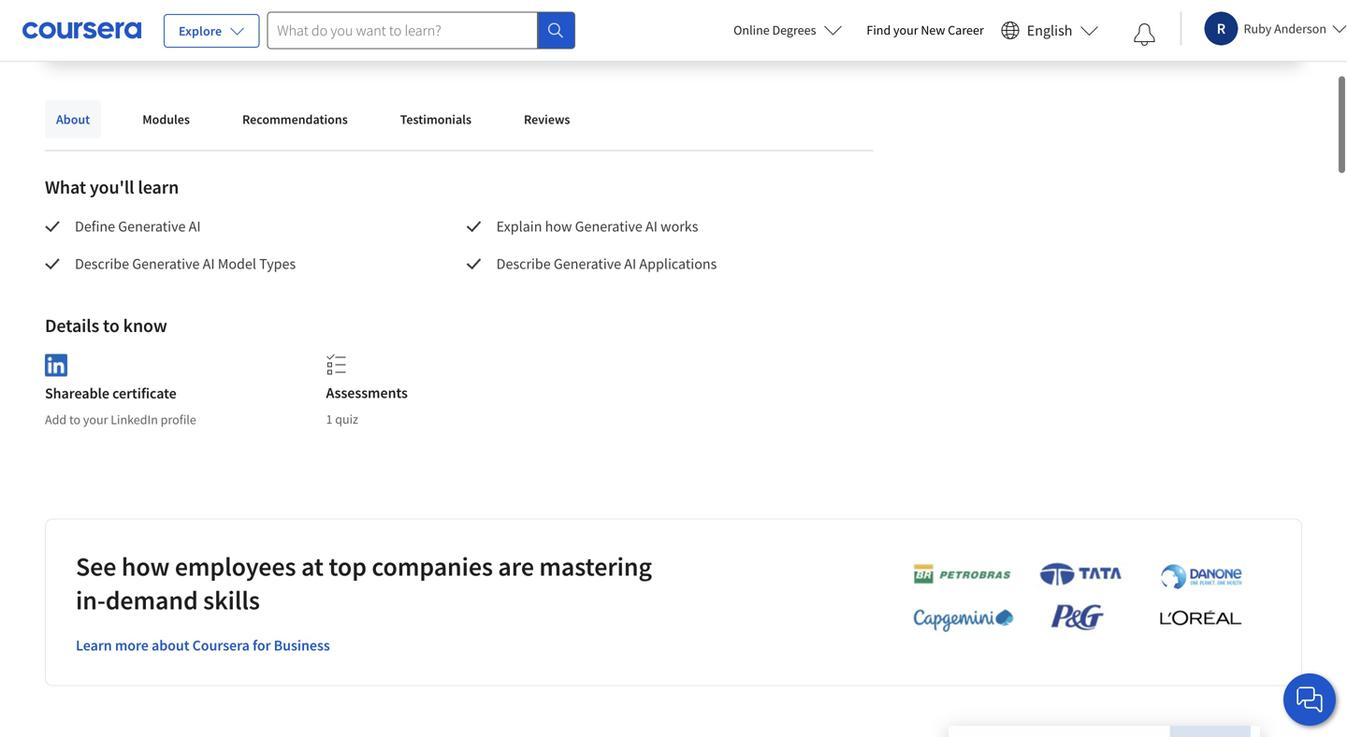 Task type: describe. For each thing, give the bounding box(es) containing it.
find your new career
[[867, 22, 984, 38]]

r
[[1217, 19, 1226, 38]]

generative up describe generative ai applications
[[575, 217, 643, 236]]

model
[[218, 255, 256, 273]]

learn
[[138, 175, 179, 199]]

coursera career certificate image
[[949, 726, 1261, 738]]

find
[[867, 22, 891, 38]]

you'll
[[90, 175, 134, 199]]

ai for describe generative ai model types
[[203, 255, 215, 273]]

in-
[[76, 584, 106, 617]]

ai left the works
[[646, 217, 658, 236]]

companies
[[372, 550, 493, 583]]

are
[[498, 550, 534, 583]]

types
[[259, 255, 296, 273]]

What do you want to learn? text field
[[267, 12, 538, 49]]

demand
[[106, 584, 198, 617]]

learn more about coursera for business
[[76, 636, 330, 655]]

english button
[[994, 0, 1107, 61]]

anderson
[[1275, 20, 1327, 37]]

coursera image
[[22, 15, 141, 45]]

chat with us image
[[1295, 685, 1325, 715]]

recommendations
[[242, 111, 348, 128]]

your inside "shareable certificate add to your linkedin profile"
[[83, 411, 108, 428]]

what you'll learn
[[45, 175, 179, 199]]

know
[[123, 314, 167, 337]]

english
[[1028, 21, 1073, 40]]

describe generative ai model types
[[75, 255, 296, 273]]

generative for describe generative ai model types
[[132, 255, 200, 273]]

testimonials link
[[389, 100, 483, 139]]

reviews
[[524, 111, 570, 128]]

define
[[75, 217, 115, 236]]

describe for describe generative ai applications
[[497, 255, 551, 273]]

shareable
[[45, 384, 109, 403]]

to inside "shareable certificate add to your linkedin profile"
[[69, 411, 81, 428]]

linkedin
[[111, 411, 158, 428]]

business
[[274, 636, 330, 655]]

show notifications image
[[1134, 23, 1156, 46]]

reviews link
[[513, 100, 582, 139]]

your inside "link"
[[894, 22, 919, 38]]

see how employees at top companies are mastering in-demand skills
[[76, 550, 652, 617]]

skills
[[203, 584, 260, 617]]

shareable certificate add to your linkedin profile
[[45, 384, 196, 428]]

1
[[326, 411, 333, 428]]

how for explain
[[545, 217, 572, 236]]

explain
[[497, 217, 542, 236]]

generative for define generative ai
[[118, 217, 186, 236]]

career
[[948, 22, 984, 38]]

see
[[76, 550, 116, 583]]

profile
[[161, 411, 196, 428]]

for
[[253, 636, 271, 655]]

details to know
[[45, 314, 167, 337]]

online degrees
[[734, 22, 817, 38]]



Task type: locate. For each thing, give the bounding box(es) containing it.
explore
[[179, 22, 222, 39]]

add
[[45, 411, 67, 428]]

how right 'explain' at the left top
[[545, 217, 572, 236]]

0 horizontal spatial describe
[[75, 255, 129, 273]]

coursera
[[192, 636, 250, 655]]

certificate
[[112, 384, 177, 403]]

online
[[734, 22, 770, 38]]

generative down define generative ai
[[132, 255, 200, 273]]

your
[[894, 22, 919, 38], [83, 411, 108, 428]]

1 horizontal spatial describe
[[497, 255, 551, 273]]

1 vertical spatial to
[[69, 411, 81, 428]]

applications
[[640, 255, 717, 273]]

ai for describe generative ai applications
[[625, 255, 637, 273]]

0 vertical spatial to
[[103, 314, 120, 337]]

details
[[45, 314, 99, 337]]

how
[[545, 217, 572, 236], [122, 550, 170, 583]]

None search field
[[267, 12, 576, 49]]

describe down 'explain' at the left top
[[497, 255, 551, 273]]

1 vertical spatial your
[[83, 411, 108, 428]]

quiz
[[335, 411, 358, 428]]

modules
[[142, 111, 190, 128]]

online degrees button
[[719, 9, 858, 51]]

to right add
[[69, 411, 81, 428]]

mastering
[[540, 550, 652, 583]]

1 horizontal spatial your
[[894, 22, 919, 38]]

employees
[[175, 550, 296, 583]]

learn
[[76, 636, 112, 655]]

generative down explain how generative ai works
[[554, 255, 622, 273]]

modules link
[[131, 100, 201, 139]]

top
[[329, 550, 367, 583]]

more
[[115, 636, 149, 655]]

coursera enterprise logos image
[[885, 562, 1260, 643]]

assessments
[[326, 384, 408, 402]]

to left know
[[103, 314, 120, 337]]

1 horizontal spatial to
[[103, 314, 120, 337]]

1 horizontal spatial how
[[545, 217, 572, 236]]

0 horizontal spatial to
[[69, 411, 81, 428]]

ai left "model"
[[203, 255, 215, 273]]

works
[[661, 217, 699, 236]]

how inside see how employees at top companies are mastering in-demand skills
[[122, 550, 170, 583]]

ai for define generative ai
[[189, 217, 201, 236]]

describe down define
[[75, 255, 129, 273]]

generative
[[118, 217, 186, 236], [575, 217, 643, 236], [132, 255, 200, 273], [554, 255, 622, 273]]

ai left the 'applications'
[[625, 255, 637, 273]]

how up demand
[[122, 550, 170, 583]]

generative down learn at the left
[[118, 217, 186, 236]]

0 horizontal spatial how
[[122, 550, 170, 583]]

generative for describe generative ai applications
[[554, 255, 622, 273]]

ruby anderson
[[1244, 20, 1327, 37]]

how for see
[[122, 550, 170, 583]]

describe
[[75, 255, 129, 273], [497, 255, 551, 273]]

explain how generative ai works
[[497, 217, 699, 236]]

your right find
[[894, 22, 919, 38]]

0 vertical spatial how
[[545, 217, 572, 236]]

to
[[103, 314, 120, 337], [69, 411, 81, 428]]

at
[[301, 550, 324, 583]]

recommendations link
[[231, 100, 359, 139]]

learn more about coursera for business link
[[76, 636, 330, 655]]

ai
[[189, 217, 201, 236], [646, 217, 658, 236], [203, 255, 215, 273], [625, 255, 637, 273]]

ruby
[[1244, 20, 1272, 37]]

find your new career link
[[858, 19, 994, 42]]

1 describe from the left
[[75, 255, 129, 273]]

assessments 1 quiz
[[326, 384, 408, 428]]

0 vertical spatial your
[[894, 22, 919, 38]]

about link
[[45, 100, 101, 139]]

0 horizontal spatial your
[[83, 411, 108, 428]]

explore button
[[164, 14, 260, 48]]

testimonials
[[400, 111, 472, 128]]

define generative ai
[[75, 217, 201, 236]]

about
[[56, 111, 90, 128]]

new
[[921, 22, 946, 38]]

2 describe from the left
[[497, 255, 551, 273]]

what
[[45, 175, 86, 199]]

about
[[152, 636, 190, 655]]

describe generative ai applications
[[497, 255, 717, 273]]

degrees
[[773, 22, 817, 38]]

1 vertical spatial how
[[122, 550, 170, 583]]

describe for describe generative ai model types
[[75, 255, 129, 273]]

your down shareable
[[83, 411, 108, 428]]

ai up describe generative ai model types
[[189, 217, 201, 236]]



Task type: vqa. For each thing, say whether or not it's contained in the screenshot.
"Johns Hopkins University" IMAGE
no



